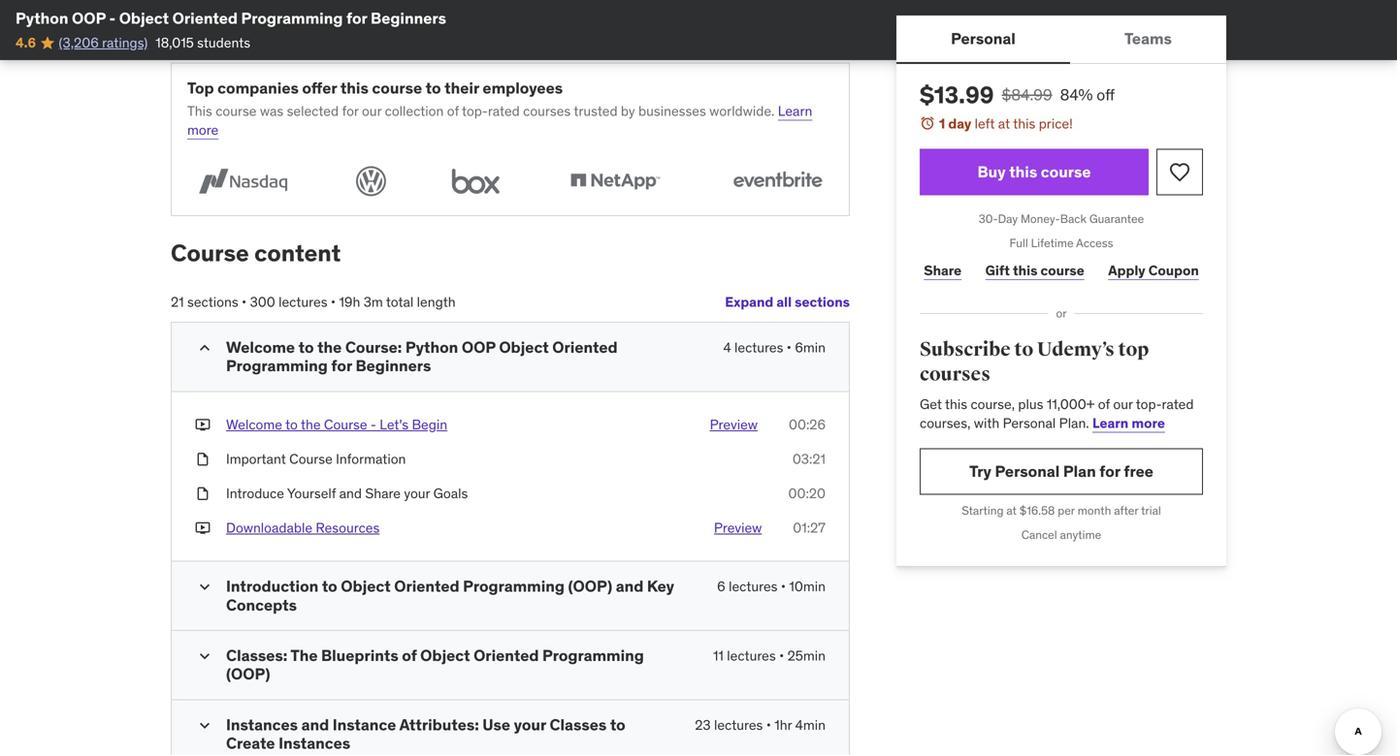 Task type: describe. For each thing, give the bounding box(es) containing it.
learn more for top companies offer this course to their employees
[[187, 102, 812, 139]]

$16.58
[[1019, 504, 1055, 519]]

6min
[[795, 339, 826, 356]]

this for buy
[[1009, 162, 1037, 182]]

get this course, plus 11,000+ of our top-rated courses, with personal plan.
[[920, 396, 1194, 432]]

• for instances and instance attributes: use your classes to create instances
[[766, 717, 771, 734]]

selected
[[287, 102, 339, 120]]

top companies offer this course to their employees
[[187, 78, 563, 98]]

try personal plan for free link
[[920, 449, 1203, 495]]

cancel
[[1021, 528, 1057, 543]]

23 lectures • 1hr 4min
[[695, 717, 826, 734]]

lectures for classes: the blueprints of object oriented programming (oop)
[[727, 648, 776, 665]]

our inside the get this course, plus 11,000+ of our top-rated courses, with personal plan.
[[1113, 396, 1133, 413]]

introduce
[[226, 485, 284, 503]]

day
[[948, 115, 971, 132]]

2 xsmall image from the top
[[195, 485, 211, 504]]

plan
[[1063, 462, 1096, 482]]

gift this course
[[985, 262, 1084, 279]]

object inside welcome to the course: python oop object oriented programming for beginners
[[499, 338, 549, 357]]

to inside instances and instance attributes: use your classes to create instances
[[610, 715, 626, 735]]

learn for top companies offer this course to their employees
[[778, 102, 812, 120]]

nasdaq image
[[187, 163, 299, 200]]

personal button
[[896, 16, 1070, 62]]

6 lectures • 10min
[[717, 578, 826, 596]]

and inside introduction to object oriented programming (oop) and key concepts
[[616, 577, 644, 597]]

to for introduction to object oriented programming (oop) and key concepts
[[322, 577, 337, 597]]

off
[[1097, 85, 1115, 105]]

0 vertical spatial our
[[362, 102, 382, 120]]

employees
[[483, 78, 563, 98]]

23
[[695, 717, 711, 734]]

oop inside welcome to the course: python oop object oriented programming for beginners
[[462, 338, 496, 357]]

for down top companies offer this course to their employees at the left of page
[[342, 102, 359, 120]]

learn for subscribe to udemy's top courses
[[1092, 415, 1129, 432]]

alarm image
[[920, 115, 935, 131]]

tab list containing personal
[[896, 16, 1226, 64]]

buy this course button
[[920, 149, 1149, 196]]

month
[[1078, 504, 1111, 519]]

lectures for introduction to object oriented programming (oop) and key concepts
[[729, 578, 778, 596]]

expand all sections
[[725, 293, 850, 311]]

trial
[[1141, 504, 1161, 519]]

use
[[482, 715, 510, 735]]

to for subscribe to udemy's top courses
[[1014, 338, 1033, 362]]

course:
[[345, 338, 402, 357]]

courses inside subscribe to udemy's top courses
[[920, 363, 990, 387]]

welcome to the course - let's begin button
[[226, 416, 447, 435]]

00:26
[[789, 416, 826, 433]]

to for welcome to the course: python oop object oriented programming for beginners
[[298, 338, 314, 357]]

xsmall image for 03:21
[[195, 450, 211, 469]]

(oop) inside "classes: the blueprints of object oriented programming (oop)"
[[226, 665, 270, 685]]

ratings)
[[102, 34, 148, 51]]

to left their at left
[[426, 78, 441, 98]]

buy this course
[[977, 162, 1091, 182]]

trusted
[[574, 102, 618, 120]]

small image for create
[[195, 716, 214, 736]]

0 vertical spatial at
[[998, 115, 1010, 132]]

free
[[1124, 462, 1153, 482]]

0 horizontal spatial python
[[16, 8, 68, 28]]

(3,206
[[59, 34, 99, 51]]

1
[[939, 115, 945, 132]]

more for subscribe to udemy's top courses
[[1132, 415, 1165, 432]]

with
[[974, 415, 1000, 432]]

top- inside the get this course, plus 11,000+ of our top-rated courses, with personal plan.
[[1136, 396, 1162, 413]]

0 vertical spatial small image
[[171, 6, 190, 28]]

object inside introduction to object oriented programming (oop) and key concepts
[[341, 577, 391, 597]]

welcome for welcome to the course - let's begin
[[226, 416, 282, 433]]

important course information
[[226, 451, 406, 468]]

2 vertical spatial personal
[[995, 462, 1060, 482]]

4min
[[795, 717, 826, 734]]

downloadable resources button
[[226, 519, 380, 538]]

eventbrite image
[[722, 163, 833, 200]]

$13.99
[[920, 81, 994, 110]]

personal inside the get this course, plus 11,000+ of our top-rated courses, with personal plan.
[[1003, 415, 1056, 432]]

or
[[1056, 306, 1067, 321]]

worldwide.
[[709, 102, 775, 120]]

oriented inside introduction to object oriented programming (oop) and key concepts
[[394, 577, 459, 597]]

0 vertical spatial courses
[[523, 102, 571, 120]]

try personal plan for free
[[969, 462, 1153, 482]]

instance
[[333, 715, 396, 735]]

for up top companies offer this course to their employees at the left of page
[[346, 8, 367, 28]]

back
[[1060, 212, 1087, 227]]

instances down classes:
[[226, 715, 298, 735]]

30-
[[979, 212, 998, 227]]

plan.
[[1059, 415, 1089, 432]]

introduce yourself and share your goals
[[226, 485, 468, 503]]

get
[[920, 396, 942, 413]]

beginners inside welcome to the course: python oop object oriented programming for beginners
[[356, 356, 431, 376]]

instances and instance attributes: use your classes to create instances
[[226, 715, 626, 754]]

1 horizontal spatial of
[[447, 102, 459, 120]]

your inside instances and instance attributes: use your classes to create instances
[[514, 715, 546, 735]]

0 horizontal spatial rated
[[488, 102, 520, 120]]

learn more link for subscribe to udemy's top courses
[[1092, 415, 1165, 432]]

this course was selected for our collection of top-rated courses trusted by businesses worldwide.
[[187, 102, 775, 120]]

welcome for welcome to the course: python oop object oriented programming for beginners
[[226, 338, 295, 357]]

volkswagen image
[[350, 163, 392, 200]]

2 sections from the left
[[187, 294, 238, 311]]

0 vertical spatial top-
[[462, 102, 488, 120]]

plus
[[1018, 396, 1043, 413]]

classes
[[550, 715, 607, 735]]

this for get
[[945, 396, 967, 413]]

students
[[197, 34, 250, 51]]

access
[[1076, 236, 1113, 251]]

day
[[998, 212, 1018, 227]]

coupon
[[1148, 262, 1199, 279]]

learn more for subscribe to udemy's top courses
[[1092, 415, 1165, 432]]

courses,
[[920, 415, 971, 432]]

(3,206 ratings)
[[59, 34, 148, 51]]

the for course:
[[317, 338, 342, 357]]

subscribe
[[920, 338, 1011, 362]]

11
[[713, 648, 724, 665]]

- inside button
[[371, 416, 376, 433]]

apply coupon
[[1108, 262, 1199, 279]]

instances right create
[[279, 734, 350, 754]]

this down $84.99
[[1013, 115, 1036, 132]]

downloadable resources
[[226, 520, 380, 537]]

(oop) inside introduction to object oriented programming (oop) and key concepts
[[568, 577, 612, 597]]

0 vertical spatial your
[[404, 485, 430, 503]]

1 horizontal spatial and
[[339, 485, 362, 503]]

introduction
[[226, 577, 318, 597]]

gift this course link
[[981, 251, 1089, 290]]

lectures for welcome to the course: python oop object oriented programming for beginners
[[734, 339, 783, 356]]

course content
[[171, 239, 341, 268]]

142
[[206, 7, 230, 26]]

course down the lifetime
[[1041, 262, 1084, 279]]

lectures for instances and instance attributes: use your classes to create instances
[[714, 717, 763, 734]]

03:21
[[792, 451, 826, 468]]

18,015
[[155, 34, 194, 51]]

the
[[290, 646, 318, 666]]

of inside the get this course, plus 11,000+ of our top-rated courses, with personal plan.
[[1098, 396, 1110, 413]]

00:20
[[788, 485, 826, 503]]

classes:
[[226, 646, 287, 666]]

course up collection
[[372, 78, 422, 98]]



Task type: vqa. For each thing, say whether or not it's contained in the screenshot.


Task type: locate. For each thing, give the bounding box(es) containing it.
for inside welcome to the course: python oop object oriented programming for beginners
[[331, 356, 352, 376]]

course up the information
[[324, 416, 367, 433]]

this
[[187, 102, 212, 120]]

top- down their at left
[[462, 102, 488, 120]]

learn more down employees
[[187, 102, 812, 139]]

welcome down 300
[[226, 338, 295, 357]]

to right introduction
[[322, 577, 337, 597]]

1 vertical spatial xsmall image
[[195, 519, 211, 538]]

4
[[723, 339, 731, 356]]

$84.99
[[1002, 85, 1052, 105]]

this right gift on the top of the page
[[1013, 262, 1038, 279]]

2 xsmall image from the top
[[195, 519, 211, 538]]

classes: the blueprints of object oriented programming (oop)
[[226, 646, 644, 685]]

1 xsmall image from the top
[[195, 450, 211, 469]]

0 vertical spatial and
[[339, 485, 362, 503]]

to inside welcome to the course: python oop object oriented programming for beginners
[[298, 338, 314, 357]]

to inside subscribe to udemy's top courses
[[1014, 338, 1033, 362]]

1 horizontal spatial python
[[405, 338, 458, 357]]

1 vertical spatial learn more
[[1092, 415, 1165, 432]]

1 vertical spatial welcome
[[226, 416, 282, 433]]

per
[[1058, 504, 1075, 519]]

length
[[417, 294, 456, 311]]

(oop) left the
[[226, 665, 270, 685]]

1 vertical spatial preview
[[714, 520, 762, 537]]

0 vertical spatial oop
[[72, 8, 106, 28]]

to inside introduction to object oriented programming (oop) and key concepts
[[322, 577, 337, 597]]

preview
[[710, 416, 758, 433], [714, 520, 762, 537]]

more for top companies offer this course to their employees
[[187, 121, 219, 139]]

xsmall image for preview
[[195, 519, 211, 538]]

0 vertical spatial of
[[447, 102, 459, 120]]

personal down plus
[[1003, 415, 1056, 432]]

share button
[[920, 251, 966, 290]]

1 vertical spatial and
[[616, 577, 644, 597]]

to for welcome to the course - let's begin
[[285, 416, 298, 433]]

more up free
[[1132, 415, 1165, 432]]

preview left 00:26
[[710, 416, 758, 433]]

this inside the get this course, plus 11,000+ of our top-rated courses, with personal plan.
[[945, 396, 967, 413]]

the inside welcome to the course - let's begin button
[[301, 416, 321, 433]]

oop
[[72, 8, 106, 28], [462, 338, 496, 357]]

0 horizontal spatial courses
[[523, 102, 571, 120]]

at right left
[[998, 115, 1010, 132]]

price!
[[1039, 115, 1073, 132]]

0 vertical spatial preview
[[710, 416, 758, 433]]

for up welcome to the course - let's begin
[[331, 356, 352, 376]]

oriented inside welcome to the course: python oop object oriented programming for beginners
[[552, 338, 618, 357]]

more inside learn more
[[187, 121, 219, 139]]

2 vertical spatial and
[[301, 715, 329, 735]]

0 horizontal spatial sections
[[187, 294, 238, 311]]

wishlist image
[[1168, 161, 1191, 184]]

1 vertical spatial personal
[[1003, 415, 1056, 432]]

1 horizontal spatial rated
[[1162, 396, 1194, 413]]

learn more link
[[187, 102, 812, 139], [1092, 415, 1165, 432]]

xsmall image
[[195, 416, 211, 435], [195, 485, 211, 504]]

to right classes
[[610, 715, 626, 735]]

0 horizontal spatial of
[[402, 646, 417, 666]]

1 vertical spatial (oop)
[[226, 665, 270, 685]]

0 vertical spatial learn
[[778, 102, 812, 120]]

1 vertical spatial python
[[405, 338, 458, 357]]

learn more link down employees
[[187, 102, 812, 139]]

oriented inside "classes: the blueprints of object oriented programming (oop)"
[[474, 646, 539, 666]]

2 horizontal spatial and
[[616, 577, 644, 597]]

1 horizontal spatial (oop)
[[568, 577, 612, 597]]

and up resources on the bottom
[[339, 485, 362, 503]]

yourself
[[287, 485, 336, 503]]

2 vertical spatial of
[[402, 646, 417, 666]]

1 vertical spatial the
[[301, 416, 321, 433]]

19h 3m
[[339, 294, 383, 311]]

expand
[[725, 293, 773, 311]]

• left 19h 3m
[[331, 294, 336, 311]]

0 vertical spatial the
[[317, 338, 342, 357]]

0 horizontal spatial -
[[109, 8, 116, 28]]

(oop) left key
[[568, 577, 612, 597]]

1 vertical spatial beginners
[[356, 356, 431, 376]]

• left 6min
[[787, 339, 792, 356]]

subscribe to udemy's top courses
[[920, 338, 1149, 387]]

0 vertical spatial personal
[[951, 29, 1016, 48]]

0 vertical spatial welcome
[[226, 338, 295, 357]]

0 vertical spatial course
[[171, 239, 249, 268]]

let's
[[380, 416, 409, 433]]

learn more link for top companies offer this course to their employees
[[187, 102, 812, 139]]

the left course: at the top left of page
[[317, 338, 342, 357]]

full
[[1010, 236, 1028, 251]]

lifetime
[[1031, 236, 1074, 251]]

1 horizontal spatial sections
[[795, 293, 850, 311]]

18,015 students
[[155, 34, 250, 51]]

learn more link up free
[[1092, 415, 1165, 432]]

to inside button
[[285, 416, 298, 433]]

oriented
[[172, 8, 238, 28], [552, 338, 618, 357], [394, 577, 459, 597], [474, 646, 539, 666]]

course
[[171, 239, 249, 268], [324, 416, 367, 433], [289, 451, 333, 468]]

and left key
[[616, 577, 644, 597]]

this right 'offer'
[[340, 78, 369, 98]]

teams
[[1124, 29, 1172, 48]]

1 horizontal spatial more
[[1132, 415, 1165, 432]]

course inside "button"
[[1041, 162, 1091, 182]]

1 horizontal spatial learn more
[[1092, 415, 1165, 432]]

welcome inside welcome to the course: python oop object oriented programming for beginners
[[226, 338, 295, 357]]

and inside instances and instance attributes: use your classes to create instances
[[301, 715, 329, 735]]

lectures right 6 at the right of the page
[[729, 578, 778, 596]]

• left 300
[[242, 294, 247, 311]]

at inside starting at $16.58 per month after trial cancel anytime
[[1006, 504, 1017, 519]]

1 vertical spatial course
[[324, 416, 367, 433]]

xsmall image left downloadable
[[195, 519, 211, 538]]

0 vertical spatial beginners
[[371, 8, 446, 28]]

buy
[[977, 162, 1006, 182]]

welcome up important
[[226, 416, 282, 433]]

1 horizontal spatial our
[[1113, 396, 1133, 413]]

21 sections • 300 lectures • 19h 3m total length
[[171, 294, 456, 311]]

10min
[[789, 578, 826, 596]]

1 small image from the top
[[195, 338, 214, 358]]

lectures right 4
[[734, 339, 783, 356]]

4 lectures • 6min
[[723, 339, 826, 356]]

to down 21 sections • 300 lectures • 19h 3m total length
[[298, 338, 314, 357]]

the
[[317, 338, 342, 357], [301, 416, 321, 433]]

0 horizontal spatial share
[[365, 485, 401, 503]]

small image for programming
[[195, 338, 214, 358]]

sections right the 21 on the top left of page
[[187, 294, 238, 311]]

personal up $13.99
[[951, 29, 1016, 48]]

2 vertical spatial small image
[[195, 647, 214, 667]]

1 vertical spatial at
[[1006, 504, 1017, 519]]

learn right plan.
[[1092, 415, 1129, 432]]

the for course
[[301, 416, 321, 433]]

1 vertical spatial oop
[[462, 338, 496, 357]]

small image for classes:
[[195, 647, 214, 667]]

2 welcome from the top
[[226, 416, 282, 433]]

of inside "classes: the blueprints of object oriented programming (oop)"
[[402, 646, 417, 666]]

left
[[975, 115, 995, 132]]

2 horizontal spatial of
[[1098, 396, 1110, 413]]

key
[[647, 577, 674, 597]]

course down companies
[[216, 102, 257, 120]]

1 vertical spatial learn
[[1092, 415, 1129, 432]]

was
[[260, 102, 284, 120]]

our down top companies offer this course to their employees at the left of page
[[362, 102, 382, 120]]

python down length
[[405, 338, 458, 357]]

to left udemy's at the right of the page
[[1014, 338, 1033, 362]]

small image left concepts
[[195, 578, 214, 597]]

our
[[362, 102, 382, 120], [1113, 396, 1133, 413]]

0 vertical spatial small image
[[195, 338, 214, 358]]

1 vertical spatial small image
[[195, 716, 214, 736]]

sections right all
[[795, 293, 850, 311]]

lectures
[[279, 294, 327, 311], [734, 339, 783, 356], [729, 578, 778, 596], [727, 648, 776, 665], [714, 717, 763, 734]]

our right 11,000+
[[1113, 396, 1133, 413]]

30-day money-back guarantee full lifetime access
[[979, 212, 1144, 251]]

to up important course information
[[285, 416, 298, 433]]

$13.99 $84.99 84% off
[[920, 81, 1115, 110]]

resources
[[316, 520, 380, 537]]

84%
[[1060, 85, 1093, 105]]

xsmall image left important
[[195, 450, 211, 469]]

personal up $16.58
[[995, 462, 1060, 482]]

• left 25min
[[779, 648, 784, 665]]

1 vertical spatial rated
[[1162, 396, 1194, 413]]

1 vertical spatial share
[[365, 485, 401, 503]]

and left the instance in the left bottom of the page
[[301, 715, 329, 735]]

begin
[[412, 416, 447, 433]]

at left $16.58
[[1006, 504, 1017, 519]]

- left let's
[[371, 416, 376, 433]]

• for welcome to the course: python oop object oriented programming for beginners
[[787, 339, 792, 356]]

of right 11,000+
[[1098, 396, 1110, 413]]

1 horizontal spatial top-
[[1136, 396, 1162, 413]]

learn inside learn more
[[778, 102, 812, 120]]

the inside welcome to the course: python oop object oriented programming for beginners
[[317, 338, 342, 357]]

small image up the 18,015
[[171, 6, 190, 28]]

xsmall image
[[195, 450, 211, 469], [195, 519, 211, 538]]

expand all sections button
[[725, 283, 850, 322]]

personal
[[951, 29, 1016, 48], [1003, 415, 1056, 432], [995, 462, 1060, 482]]

share inside button
[[924, 262, 962, 279]]

programming
[[241, 8, 343, 28], [226, 356, 328, 376], [463, 577, 565, 597], [542, 646, 644, 666]]

1 vertical spatial of
[[1098, 396, 1110, 413]]

course,
[[971, 396, 1015, 413]]

1 vertical spatial top-
[[1136, 396, 1162, 413]]

0 vertical spatial learn more
[[187, 102, 812, 139]]

1 horizontal spatial courses
[[920, 363, 990, 387]]

their
[[445, 78, 479, 98]]

0 vertical spatial (oop)
[[568, 577, 612, 597]]

0 vertical spatial xsmall image
[[195, 416, 211, 435]]

1 horizontal spatial -
[[371, 416, 376, 433]]

0 vertical spatial more
[[187, 121, 219, 139]]

-
[[109, 8, 116, 28], [371, 416, 376, 433]]

1hr
[[775, 717, 792, 734]]

and
[[339, 485, 362, 503], [616, 577, 644, 597], [301, 715, 329, 735]]

preview up 6 at the right of the page
[[714, 520, 762, 537]]

programming inside welcome to the course: python oop object oriented programming for beginners
[[226, 356, 328, 376]]

this
[[340, 78, 369, 98], [1013, 115, 1036, 132], [1009, 162, 1037, 182], [1013, 262, 1038, 279], [945, 396, 967, 413]]

starting at $16.58 per month after trial cancel anytime
[[962, 504, 1161, 543]]

small image
[[171, 6, 190, 28], [195, 578, 214, 597], [195, 647, 214, 667]]

• left the 10min
[[781, 578, 786, 596]]

lectures right the 11
[[727, 648, 776, 665]]

• for introduction to object oriented programming (oop) and key concepts
[[781, 578, 786, 596]]

0 vertical spatial share
[[924, 262, 962, 279]]

learn more
[[187, 102, 812, 139], [1092, 415, 1165, 432]]

course inside button
[[324, 416, 367, 433]]

1 vertical spatial your
[[514, 715, 546, 735]]

course up the 21 on the top left of page
[[171, 239, 249, 268]]

1 vertical spatial our
[[1113, 396, 1133, 413]]

this for gift
[[1013, 262, 1038, 279]]

1 welcome from the top
[[226, 338, 295, 357]]

your
[[404, 485, 430, 503], [514, 715, 546, 735]]

apply
[[1108, 262, 1145, 279]]

blueprints
[[321, 646, 398, 666]]

- up (3,206 ratings)
[[109, 8, 116, 28]]

0 vertical spatial python
[[16, 8, 68, 28]]

1 vertical spatial xsmall image
[[195, 485, 211, 504]]

1 sections from the left
[[795, 293, 850, 311]]

small image for introduction
[[195, 578, 214, 597]]

content
[[254, 239, 341, 268]]

for left free
[[1099, 462, 1120, 482]]

netapp image
[[559, 163, 671, 200]]

python up 4.6
[[16, 8, 68, 28]]

welcome inside button
[[226, 416, 282, 433]]

1 vertical spatial courses
[[920, 363, 990, 387]]

box image
[[443, 163, 508, 200]]

1 xsmall image from the top
[[195, 416, 211, 435]]

programming inside introduction to object oriented programming (oop) and key concepts
[[463, 577, 565, 597]]

1 horizontal spatial learn
[[1092, 415, 1129, 432]]

6
[[717, 578, 725, 596]]

small image
[[195, 338, 214, 358], [195, 716, 214, 736]]

top
[[187, 78, 214, 98]]

0 horizontal spatial (oop)
[[226, 665, 270, 685]]

object
[[119, 8, 169, 28], [499, 338, 549, 357], [341, 577, 391, 597], [420, 646, 470, 666]]

1 vertical spatial -
[[371, 416, 376, 433]]

more
[[187, 121, 219, 139], [1132, 415, 1165, 432]]

4.6
[[16, 34, 36, 51]]

• for classes: the blueprints of object oriented programming (oop)
[[779, 648, 784, 665]]

learn right the worldwide.
[[778, 102, 812, 120]]

of right blueprints
[[402, 646, 417, 666]]

0 horizontal spatial your
[[404, 485, 430, 503]]

course up yourself
[[289, 451, 333, 468]]

course up back
[[1041, 162, 1091, 182]]

01:27
[[793, 520, 826, 537]]

share down the information
[[365, 485, 401, 503]]

all
[[776, 293, 792, 311]]

learn
[[778, 102, 812, 120], [1092, 415, 1129, 432]]

top
[[1118, 338, 1149, 362]]

1 horizontal spatial oop
[[462, 338, 496, 357]]

your right use
[[514, 715, 546, 735]]

0 horizontal spatial oop
[[72, 8, 106, 28]]

1 vertical spatial more
[[1132, 415, 1165, 432]]

lectures right 300
[[279, 294, 327, 311]]

this up courses,
[[945, 396, 967, 413]]

tab list
[[896, 16, 1226, 64]]

2 vertical spatial course
[[289, 451, 333, 468]]

of down their at left
[[447, 102, 459, 120]]

courses
[[523, 102, 571, 120], [920, 363, 990, 387]]

1 vertical spatial small image
[[195, 578, 214, 597]]

concepts
[[226, 596, 297, 615]]

0 vertical spatial rated
[[488, 102, 520, 120]]

1 horizontal spatial share
[[924, 262, 962, 279]]

this inside "button"
[[1009, 162, 1037, 182]]

rated inside the get this course, plus 11,000+ of our top-rated courses, with personal plan.
[[1162, 396, 1194, 413]]

programming inside "classes: the blueprints of object oriented programming (oop)"
[[542, 646, 644, 666]]

0 horizontal spatial and
[[301, 715, 329, 735]]

share left gift on the top of the page
[[924, 262, 962, 279]]

starting
[[962, 504, 1004, 519]]

sections inside 'dropdown button'
[[795, 293, 850, 311]]

personal inside button
[[951, 29, 1016, 48]]

0 horizontal spatial learn
[[778, 102, 812, 120]]

0 horizontal spatial more
[[187, 121, 219, 139]]

1 horizontal spatial your
[[514, 715, 546, 735]]

0 horizontal spatial learn more
[[187, 102, 812, 139]]

• left 1hr
[[766, 717, 771, 734]]

beginners up let's
[[356, 356, 431, 376]]

more down this
[[187, 121, 219, 139]]

1 vertical spatial learn more link
[[1092, 415, 1165, 432]]

11,000+
[[1047, 396, 1095, 413]]

learn more up free
[[1092, 415, 1165, 432]]

0 horizontal spatial learn more link
[[187, 102, 812, 139]]

object inside "classes: the blueprints of object oriented programming (oop)"
[[420, 646, 470, 666]]

2 small image from the top
[[195, 716, 214, 736]]

goals
[[433, 485, 468, 503]]

gift
[[985, 262, 1010, 279]]

courses down employees
[[523, 102, 571, 120]]

guarantee
[[1089, 212, 1144, 227]]

top- down top
[[1136, 396, 1162, 413]]

0 vertical spatial learn more link
[[187, 102, 812, 139]]

small image left classes:
[[195, 647, 214, 667]]

your left goals
[[404, 485, 430, 503]]

python inside welcome to the course: python oop object oriented programming for beginners
[[405, 338, 458, 357]]

0 horizontal spatial our
[[362, 102, 382, 120]]

1 horizontal spatial learn more link
[[1092, 415, 1165, 432]]

0 horizontal spatial top-
[[462, 102, 488, 120]]

0 vertical spatial -
[[109, 8, 116, 28]]

beginners up top companies offer this course to their employees at the left of page
[[371, 8, 446, 28]]

courses down subscribe in the top right of the page
[[920, 363, 990, 387]]

this right buy
[[1009, 162, 1037, 182]]

anytime
[[1060, 528, 1101, 543]]

welcome to the course: python oop object oriented programming for beginners
[[226, 338, 618, 376]]

lectures right the 23
[[714, 717, 763, 734]]

of
[[447, 102, 459, 120], [1098, 396, 1110, 413], [402, 646, 417, 666]]

the up important course information
[[301, 416, 321, 433]]

300
[[250, 294, 275, 311]]

0 vertical spatial xsmall image
[[195, 450, 211, 469]]



